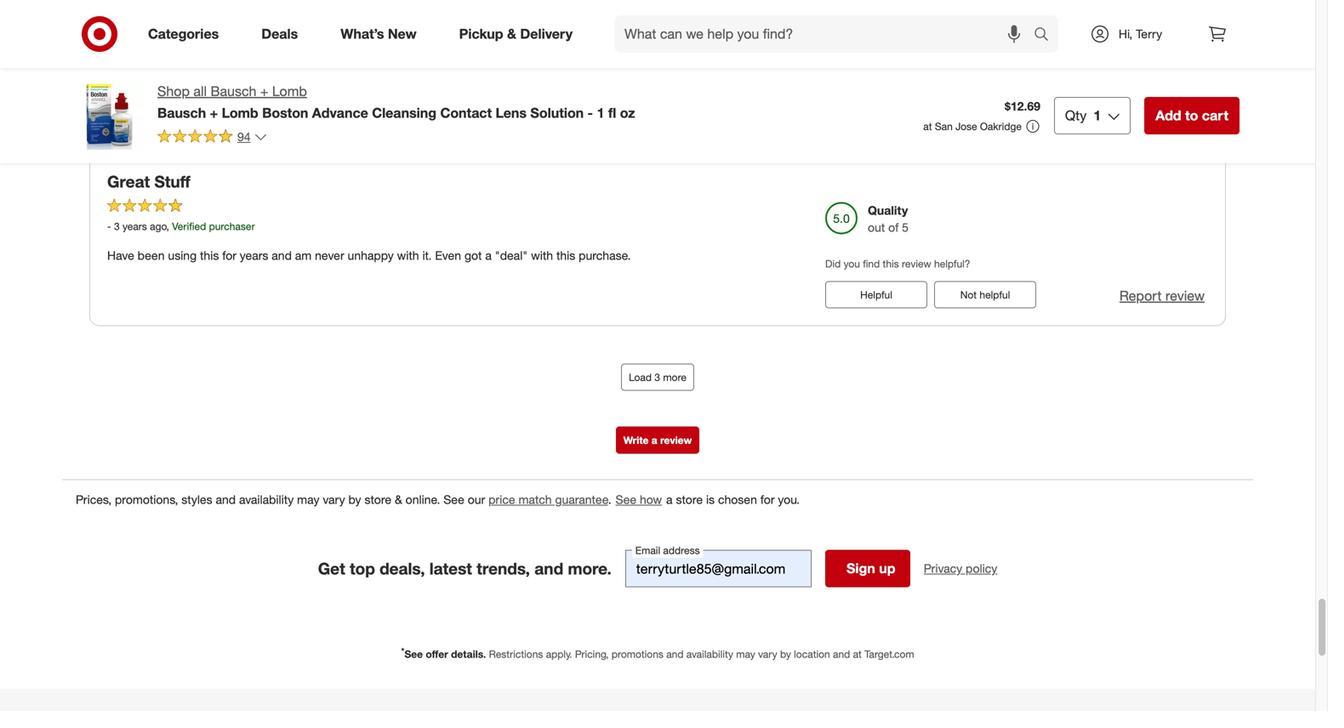 Task type: describe. For each thing, give the bounding box(es) containing it.
chosen
[[718, 492, 757, 507]]

fl
[[608, 105, 616, 121]]

1 horizontal spatial +
[[260, 83, 268, 100]]

stuff
[[154, 172, 190, 191]]

add
[[1156, 107, 1182, 124]]

have been using this for years and am never unhappy with it.  even got a "deal" with this purchase.
[[107, 248, 631, 263]]

got
[[465, 248, 482, 263]]

0 horizontal spatial a
[[485, 248, 492, 263]]

cleansing
[[372, 105, 437, 121]]

what's new link
[[326, 15, 438, 53]]

0 vertical spatial quality out of 5
[[996, 17, 1036, 49]]

great stuff
[[107, 172, 190, 191]]

1 vertical spatial quality out of 5
[[868, 203, 909, 235]]

*
[[401, 646, 405, 657]]

recommend
[[262, 13, 327, 28]]

search
[[1026, 27, 1067, 44]]

privacy policy link
[[924, 561, 998, 578]]

delivery
[[520, 26, 573, 42]]

- 3 years ago , verified purchaser for using
[[107, 220, 255, 233]]

deals,
[[380, 559, 425, 579]]

lens
[[496, 105, 527, 121]]

this left purchase. at the top left of page
[[557, 248, 576, 263]]

pickup & delivery
[[459, 26, 573, 42]]

qty 1
[[1065, 107, 1101, 124]]

location
[[794, 648, 830, 661]]

- for have been using this for years and am never unhappy with it.  even got a "deal" with this purchase.
[[107, 220, 111, 233]]

at san jose oakridge
[[924, 120, 1022, 133]]

restrictions
[[489, 648, 543, 661]]

search button
[[1026, 15, 1067, 56]]

find for the best cleaner ever for hard contacts i'm using it for many years
[[863, 71, 880, 84]]

for right ever
[[226, 64, 240, 79]]

94
[[237, 129, 251, 144]]

- for the best cleaner ever for hard contacts i'm using it for many years
[[107, 35, 111, 48]]

1 not helpful from the top
[[961, 102, 1010, 115]]

hard
[[243, 64, 267, 79]]

by inside great stuff region
[[349, 492, 361, 507]]

did for have been using this for years and am never unhappy with it.  even got a "deal" with this purchase.
[[825, 257, 841, 270]]

price
[[489, 492, 515, 507]]

online.
[[406, 492, 440, 507]]

prices, promotions, styles and availability may vary by store & online. see our price match guarantee . see how a store is chosen for you.
[[76, 492, 800, 507]]

0 vertical spatial of
[[1016, 34, 1027, 49]]

more
[[663, 371, 687, 384]]

ever
[[200, 64, 223, 79]]

latest
[[430, 559, 472, 579]]

a inside button
[[652, 434, 658, 447]]

sign
[[847, 561, 876, 577]]

"deal"
[[495, 248, 528, 263]]

the best cleaner ever for hard contacts i'm using it for many years
[[107, 64, 458, 79]]

purchaser for hard
[[209, 35, 255, 48]]

jose
[[956, 120, 977, 133]]

great
[[107, 172, 150, 191]]

advance
[[312, 105, 368, 121]]

is
[[706, 492, 715, 507]]

ago for best
[[150, 35, 166, 48]]

prices,
[[76, 492, 112, 507]]

am
[[295, 248, 312, 263]]

verified for cleaner
[[172, 35, 206, 48]]

image of bausch + lomb boston advance cleansing contact lens solution - 1 fl oz image
[[76, 82, 144, 150]]

and right styles
[[216, 492, 236, 507]]

san
[[935, 120, 953, 133]]

- inside the "shop all bausch + lomb bausch + lomb boston advance cleansing contact lens solution - 1 fl oz"
[[588, 105, 593, 121]]

promotions
[[612, 648, 664, 661]]

see how button
[[615, 491, 663, 509]]

1 report review from the top
[[1120, 102, 1205, 118]]

never
[[315, 248, 344, 263]]

match
[[519, 492, 552, 507]]

1 horizontal spatial see
[[444, 492, 465, 507]]

deals
[[261, 26, 298, 42]]

at inside the * see offer details. restrictions apply. pricing, promotions and availability may vary by location and at target.com
[[853, 648, 862, 661]]

it
[[370, 64, 377, 79]]

What can we help you find? suggestions appear below search field
[[614, 15, 1038, 53]]

did you find this review helpful? for the best cleaner ever for hard contacts i'm using it for many years
[[825, 71, 971, 84]]

1 store from the left
[[365, 492, 392, 507]]

0 vertical spatial out
[[996, 34, 1013, 49]]

3 for have
[[114, 220, 120, 233]]

categories
[[148, 26, 219, 42]]

by inside the * see offer details. restrictions apply. pricing, promotions and availability may vary by location and at target.com
[[780, 648, 791, 661]]

vary inside great stuff region
[[323, 492, 345, 507]]

our
[[468, 492, 485, 507]]

0 vertical spatial at
[[924, 120, 932, 133]]

would recommend
[[226, 13, 327, 28]]

did for the best cleaner ever for hard contacts i'm using it for many years
[[825, 71, 841, 84]]

how
[[640, 492, 662, 507]]

verified for using
[[172, 220, 206, 233]]

this right been
[[200, 248, 219, 263]]

purchase.
[[579, 248, 631, 263]]

1 report review button from the top
[[1120, 100, 1205, 120]]

hi, terry
[[1119, 26, 1163, 41]]

all
[[194, 83, 207, 100]]

years up have
[[123, 220, 147, 233]]

contact
[[440, 105, 492, 121]]

deals link
[[247, 15, 319, 53]]

2 not helpful from the top
[[961, 289, 1010, 301]]

1 vertical spatial quality
[[868, 203, 908, 218]]

new
[[388, 26, 417, 42]]

load
[[629, 371, 652, 384]]

ago for been
[[150, 220, 166, 233]]

may inside the * see offer details. restrictions apply. pricing, promotions and availability may vary by location and at target.com
[[736, 648, 756, 661]]

2 report review from the top
[[1120, 288, 1205, 304]]

1 vertical spatial using
[[168, 248, 197, 263]]

write a review
[[624, 434, 692, 447]]

94 link
[[157, 128, 268, 148]]

it.
[[422, 248, 432, 263]]

for left am
[[222, 248, 237, 263]]

shop
[[157, 83, 190, 100]]

add to cart
[[1156, 107, 1229, 124]]

write
[[624, 434, 649, 447]]

would
[[226, 13, 259, 28]]

, for using
[[166, 220, 169, 233]]

you.
[[778, 492, 800, 507]]

vary inside the * see offer details. restrictions apply. pricing, promotions and availability may vary by location and at target.com
[[758, 648, 777, 661]]

this up helpful
[[883, 257, 899, 270]]

1 not helpful button from the top
[[934, 95, 1037, 122]]

privacy
[[924, 561, 963, 576]]

add to cart button
[[1145, 97, 1240, 134]]

sign up
[[847, 561, 896, 577]]



Task type: locate. For each thing, give the bounding box(es) containing it.
0 vertical spatial report
[[1120, 102, 1162, 118]]

out left search 'button'
[[996, 34, 1013, 49]]

1 right qty
[[1094, 107, 1101, 124]]

3 up have
[[114, 220, 120, 233]]

see left offer
[[405, 648, 423, 661]]

years up best
[[123, 35, 147, 48]]

to
[[1185, 107, 1199, 124]]

, down stuff
[[166, 220, 169, 233]]

0 horizontal spatial with
[[397, 248, 419, 263]]

sign up button
[[825, 550, 910, 588]]

quality out of 5 up helpful
[[868, 203, 909, 235]]

1 vertical spatial not helpful button
[[934, 281, 1037, 309]]

availability inside great stuff region
[[239, 492, 294, 507]]

by left location
[[780, 648, 791, 661]]

2 store from the left
[[676, 492, 703, 507]]

contacts
[[271, 64, 317, 79]]

store left is
[[676, 492, 703, 507]]

store left online.
[[365, 492, 392, 507]]

you
[[844, 71, 860, 84], [844, 257, 860, 270]]

target.com
[[865, 648, 915, 661]]

1 horizontal spatial quality out of 5
[[996, 17, 1036, 49]]

not helpful button
[[934, 95, 1037, 122], [934, 281, 1037, 309]]

1 horizontal spatial a
[[652, 434, 658, 447]]

1 vertical spatial may
[[736, 648, 756, 661]]

a right write on the left of the page
[[652, 434, 658, 447]]

1 horizontal spatial of
[[1016, 34, 1027, 49]]

1
[[597, 105, 605, 121], [1094, 107, 1101, 124]]

0 horizontal spatial 5
[[902, 220, 909, 235]]

1 did from the top
[[825, 71, 841, 84]]

0 horizontal spatial 1
[[597, 105, 605, 121]]

did up helpful button
[[825, 257, 841, 270]]

1 - 3 years ago , verified purchaser from the top
[[107, 35, 255, 48]]

+
[[260, 83, 268, 100], [210, 105, 218, 121]]

1 horizontal spatial quality
[[996, 17, 1036, 32]]

may left location
[[736, 648, 756, 661]]

2 vertical spatial 3
[[655, 371, 660, 384]]

what's
[[341, 26, 384, 42]]

report review button
[[1120, 100, 1205, 120], [1120, 287, 1205, 306]]

review inside write a review button
[[660, 434, 692, 447]]

1 vertical spatial report review button
[[1120, 287, 1205, 306]]

by left online.
[[349, 492, 361, 507]]

you for have been using this for years and am never unhappy with it.  even got a "deal" with this purchase.
[[844, 257, 860, 270]]

1 vertical spatial at
[[853, 648, 862, 661]]

-
[[107, 35, 111, 48], [588, 105, 593, 121], [107, 220, 111, 233]]

1 vertical spatial 3
[[114, 220, 120, 233]]

0 vertical spatial you
[[844, 71, 860, 84]]

, for cleaner
[[166, 35, 169, 48]]

vary
[[323, 492, 345, 507], [758, 648, 777, 661]]

1 find from the top
[[863, 71, 880, 84]]

1 vertical spatial report review
[[1120, 288, 1205, 304]]

best
[[131, 64, 154, 79]]

1 vertical spatial by
[[780, 648, 791, 661]]

did down what can we help you find? suggestions appear below search field
[[825, 71, 841, 84]]

1 horizontal spatial lomb
[[272, 83, 307, 100]]

purchaser for years
[[209, 220, 255, 233]]

may
[[297, 492, 320, 507], [736, 648, 756, 661]]

quality out of 5
[[996, 17, 1036, 49], [868, 203, 909, 235]]

0 vertical spatial report review button
[[1120, 100, 1205, 120]]

1 horizontal spatial bausch
[[211, 83, 257, 100]]

a right got
[[485, 248, 492, 263]]

1 did you find this review helpful? from the top
[[825, 71, 971, 84]]

many
[[397, 64, 426, 79]]

0 vertical spatial by
[[349, 492, 361, 507]]

0 horizontal spatial may
[[297, 492, 320, 507]]

, up cleaner
[[166, 35, 169, 48]]

privacy policy
[[924, 561, 998, 576]]

years left am
[[240, 248, 268, 263]]

get
[[318, 559, 345, 579]]

helpful? for have been using this for years and am never unhappy with it.  even got a "deal" with this purchase.
[[934, 257, 971, 270]]

lomb up 94
[[222, 105, 258, 121]]

,
[[166, 35, 169, 48], [166, 220, 169, 233]]

find for have been using this for years and am never unhappy with it.  even got a "deal" with this purchase.
[[863, 257, 880, 270]]

0 vertical spatial helpful?
[[934, 71, 971, 84]]

0 vertical spatial availability
[[239, 492, 294, 507]]

report for first report review button from the bottom
[[1120, 288, 1162, 304]]

3 for the
[[114, 35, 120, 48]]

at left target.com
[[853, 648, 862, 661]]

may up the get
[[297, 492, 320, 507]]

0 vertical spatial find
[[863, 71, 880, 84]]

2 , from the top
[[166, 220, 169, 233]]

0 vertical spatial purchaser
[[209, 35, 255, 48]]

helpful
[[860, 289, 893, 301]]

more.
[[568, 559, 612, 579]]

bausch down shop
[[157, 105, 206, 121]]

& left online.
[[395, 492, 402, 507]]

may inside great stuff region
[[297, 492, 320, 507]]

2 verified from the top
[[172, 220, 206, 233]]

promotions,
[[115, 492, 178, 507]]

out up helpful
[[868, 220, 885, 235]]

hi,
[[1119, 26, 1133, 41]]

2 find from the top
[[863, 257, 880, 270]]

and
[[272, 248, 292, 263], [216, 492, 236, 507], [535, 559, 564, 579], [667, 648, 684, 661], [833, 648, 850, 661]]

bausch down hard
[[211, 83, 257, 100]]

using right been
[[168, 248, 197, 263]]

2 purchaser from the top
[[209, 220, 255, 233]]

0 horizontal spatial of
[[889, 220, 899, 235]]

1 horizontal spatial store
[[676, 492, 703, 507]]

- up the
[[107, 35, 111, 48]]

availability right promotions
[[687, 648, 733, 661]]

report
[[1120, 102, 1162, 118], [1120, 288, 1162, 304]]

1 vertical spatial did you find this review helpful?
[[825, 257, 971, 270]]

0 vertical spatial helpful
[[980, 102, 1010, 115]]

oz
[[620, 105, 635, 121]]

boston
[[262, 105, 308, 121]]

2 not from the top
[[961, 289, 977, 301]]

* see offer details. restrictions apply. pricing, promotions and availability may vary by location and at target.com
[[401, 646, 915, 661]]

1 horizontal spatial at
[[924, 120, 932, 133]]

1 helpful? from the top
[[934, 71, 971, 84]]

1 horizontal spatial out
[[996, 34, 1013, 49]]

3 up the
[[114, 35, 120, 48]]

qty
[[1065, 107, 1087, 124]]

and left am
[[272, 248, 292, 263]]

been
[[138, 248, 165, 263]]

0 horizontal spatial bausch
[[157, 105, 206, 121]]

1 vertical spatial -
[[588, 105, 593, 121]]

0 horizontal spatial quality out of 5
[[868, 203, 909, 235]]

2 did you find this review helpful? from the top
[[825, 257, 971, 270]]

helpful button
[[825, 281, 928, 309]]

2 you from the top
[[844, 257, 860, 270]]

1 vertical spatial did
[[825, 257, 841, 270]]

verified up cleaner
[[172, 35, 206, 48]]

1 horizontal spatial may
[[736, 648, 756, 661]]

5 up $12.69
[[1030, 34, 1036, 49]]

0 vertical spatial a
[[485, 248, 492, 263]]

you down what can we help you find? suggestions appear below search field
[[844, 71, 860, 84]]

0 vertical spatial +
[[260, 83, 268, 100]]

1 horizontal spatial with
[[531, 248, 553, 263]]

0 vertical spatial did you find this review helpful?
[[825, 71, 971, 84]]

ago
[[150, 35, 166, 48], [150, 220, 166, 233]]

1 vertical spatial ,
[[166, 220, 169, 233]]

and right location
[[833, 648, 850, 661]]

this down what can we help you find? suggestions appear below search field
[[883, 71, 899, 84]]

0 horizontal spatial see
[[405, 648, 423, 661]]

at
[[924, 120, 932, 133], [853, 648, 862, 661]]

1 vertical spatial availability
[[687, 648, 733, 661]]

1 verified from the top
[[172, 35, 206, 48]]

0 horizontal spatial availability
[[239, 492, 294, 507]]

did you find this review helpful? up san
[[825, 71, 971, 84]]

1 helpful from the top
[[980, 102, 1010, 115]]

vary up the get
[[323, 492, 345, 507]]

load 3 more
[[629, 371, 687, 384]]

even
[[435, 248, 461, 263]]

2 horizontal spatial see
[[616, 492, 637, 507]]

1 report from the top
[[1120, 102, 1162, 118]]

+ down hard
[[260, 83, 268, 100]]

2 ago from the top
[[150, 220, 166, 233]]

see
[[444, 492, 465, 507], [616, 492, 637, 507], [405, 648, 423, 661]]

of up $12.69
[[1016, 34, 1027, 49]]

out
[[996, 34, 1013, 49], [868, 220, 885, 235]]

1 horizontal spatial by
[[780, 648, 791, 661]]

0 horizontal spatial at
[[853, 648, 862, 661]]

1 inside the "shop all bausch + lomb bausch + lomb boston advance cleansing contact lens solution - 1 fl oz"
[[597, 105, 605, 121]]

report for first report review button from the top
[[1120, 102, 1162, 118]]

terry
[[1136, 26, 1163, 41]]

shop all bausch + lomb bausch + lomb boston advance cleansing contact lens solution - 1 fl oz
[[157, 83, 635, 121]]

2 not helpful button from the top
[[934, 281, 1037, 309]]

i'm
[[320, 64, 335, 79]]

you for the best cleaner ever for hard contacts i'm using it for many years
[[844, 71, 860, 84]]

using left it
[[338, 64, 367, 79]]

a right how at the bottom left of page
[[666, 492, 673, 507]]

see right . at the bottom of the page
[[616, 492, 637, 507]]

a
[[485, 248, 492, 263], [652, 434, 658, 447], [666, 492, 673, 507]]

1 , from the top
[[166, 35, 169, 48]]

pricing,
[[575, 648, 609, 661]]

0 vertical spatial lomb
[[272, 83, 307, 100]]

availability right styles
[[239, 492, 294, 507]]

1 horizontal spatial vary
[[758, 648, 777, 661]]

0 horizontal spatial using
[[168, 248, 197, 263]]

lomb down the contacts
[[272, 83, 307, 100]]

0 vertical spatial - 3 years ago , verified purchaser
[[107, 35, 255, 48]]

1 vertical spatial report
[[1120, 288, 1162, 304]]

oakridge
[[980, 120, 1022, 133]]

+ up 94 link
[[210, 105, 218, 121]]

0 vertical spatial quality
[[996, 17, 1036, 32]]

for left you.
[[761, 492, 775, 507]]

- 3 years ago , verified purchaser for cleaner
[[107, 35, 255, 48]]

write a review button
[[616, 427, 700, 454]]

1 vertical spatial not
[[961, 289, 977, 301]]

store
[[365, 492, 392, 507], [676, 492, 703, 507]]

- up have
[[107, 220, 111, 233]]

find down what can we help you find? suggestions appear below search field
[[863, 71, 880, 84]]

see inside the * see offer details. restrictions apply. pricing, promotions and availability may vary by location and at target.com
[[405, 648, 423, 661]]

1 vertical spatial +
[[210, 105, 218, 121]]

0 vertical spatial verified
[[172, 35, 206, 48]]

pickup
[[459, 26, 503, 42]]

1 vertical spatial not helpful
[[961, 289, 1010, 301]]

the
[[107, 64, 127, 79]]

0 vertical spatial 5
[[1030, 34, 1036, 49]]

2 did from the top
[[825, 257, 841, 270]]

3 right load
[[655, 371, 660, 384]]

0 vertical spatial bausch
[[211, 83, 257, 100]]

price match guarantee link
[[489, 492, 608, 507]]

with right "deal"
[[531, 248, 553, 263]]

great stuff region
[[62, 0, 1254, 520]]

2 - 3 years ago , verified purchaser from the top
[[107, 220, 255, 233]]

0 vertical spatial not helpful button
[[934, 95, 1037, 122]]

1 left fl
[[597, 105, 605, 121]]

- left fl
[[588, 105, 593, 121]]

helpful
[[980, 102, 1010, 115], [980, 289, 1010, 301]]

ago up been
[[150, 220, 166, 233]]

2 horizontal spatial a
[[666, 492, 673, 507]]

get top deals, latest trends, and more.
[[318, 559, 612, 579]]

see left our
[[444, 492, 465, 507]]

& inside great stuff region
[[395, 492, 402, 507]]

ago up best
[[150, 35, 166, 48]]

did you find this review helpful? up helpful
[[825, 257, 971, 270]]

vary left location
[[758, 648, 777, 661]]

availability inside the * see offer details. restrictions apply. pricing, promotions and availability may vary by location and at target.com
[[687, 648, 733, 661]]

guarantee
[[555, 492, 608, 507]]

0 horizontal spatial +
[[210, 105, 218, 121]]

did you find this review helpful? for have been using this for years and am never unhappy with it.  even got a "deal" with this purchase.
[[825, 257, 971, 270]]

of up helpful
[[889, 220, 899, 235]]

1 horizontal spatial 1
[[1094, 107, 1101, 124]]

apply.
[[546, 648, 572, 661]]

and right promotions
[[667, 648, 684, 661]]

helpful? for the best cleaner ever for hard contacts i'm using it for many years
[[934, 71, 971, 84]]

of
[[1016, 34, 1027, 49], [889, 220, 899, 235]]

you up helpful button
[[844, 257, 860, 270]]

0 vertical spatial 3
[[114, 35, 120, 48]]

0 vertical spatial not helpful
[[961, 102, 1010, 115]]

1 vertical spatial vary
[[758, 648, 777, 661]]

1 vertical spatial ago
[[150, 220, 166, 233]]

bausch
[[211, 83, 257, 100], [157, 105, 206, 121]]

- 3 years ago , verified purchaser up been
[[107, 220, 255, 233]]

unhappy
[[348, 248, 394, 263]]

1 vertical spatial bausch
[[157, 105, 206, 121]]

1 vertical spatial out
[[868, 220, 885, 235]]

with left it.
[[397, 248, 419, 263]]

1 with from the left
[[397, 248, 419, 263]]

0 horizontal spatial by
[[349, 492, 361, 507]]

what's new
[[341, 26, 417, 42]]

1 vertical spatial helpful?
[[934, 257, 971, 270]]

- 3 years ago , verified purchaser up cleaner
[[107, 35, 255, 48]]

0 horizontal spatial store
[[365, 492, 392, 507]]

trends,
[[477, 559, 530, 579]]

years right many
[[430, 64, 458, 79]]

at left san
[[924, 120, 932, 133]]

for right it
[[380, 64, 394, 79]]

quality
[[996, 17, 1036, 32], [868, 203, 908, 218]]

1 vertical spatial - 3 years ago , verified purchaser
[[107, 220, 255, 233]]

1 vertical spatial find
[[863, 257, 880, 270]]

0 vertical spatial report review
[[1120, 102, 1205, 118]]

1 vertical spatial of
[[889, 220, 899, 235]]

0 vertical spatial may
[[297, 492, 320, 507]]

5 up helpful button
[[902, 220, 909, 235]]

0 horizontal spatial &
[[395, 492, 402, 507]]

1 vertical spatial a
[[652, 434, 658, 447]]

0 vertical spatial not
[[961, 102, 977, 115]]

1 horizontal spatial &
[[507, 26, 517, 42]]

2 with from the left
[[531, 248, 553, 263]]

1 vertical spatial lomb
[[222, 105, 258, 121]]

for
[[226, 64, 240, 79], [380, 64, 394, 79], [222, 248, 237, 263], [761, 492, 775, 507]]

find up helpful
[[863, 257, 880, 270]]

2 report review button from the top
[[1120, 287, 1205, 306]]

1 vertical spatial 5
[[902, 220, 909, 235]]

styles
[[181, 492, 212, 507]]

have
[[107, 248, 134, 263]]

None text field
[[625, 550, 812, 588]]

2 helpful from the top
[[980, 289, 1010, 301]]

by
[[349, 492, 361, 507], [780, 648, 791, 661]]

2 vertical spatial -
[[107, 220, 111, 233]]

1 you from the top
[[844, 71, 860, 84]]

0 vertical spatial ,
[[166, 35, 169, 48]]

helpful?
[[934, 71, 971, 84], [934, 257, 971, 270]]

2 vertical spatial a
[[666, 492, 673, 507]]

categories link
[[134, 15, 240, 53]]

cleaner
[[157, 64, 197, 79]]

1 horizontal spatial 5
[[1030, 34, 1036, 49]]

up
[[879, 561, 896, 577]]

and left more.
[[535, 559, 564, 579]]

2 report from the top
[[1120, 288, 1162, 304]]

details.
[[451, 648, 486, 661]]

quality out of 5 up $12.69
[[996, 17, 1036, 49]]

0 vertical spatial -
[[107, 35, 111, 48]]

0 vertical spatial using
[[338, 64, 367, 79]]

1 not from the top
[[961, 102, 977, 115]]

2 helpful? from the top
[[934, 257, 971, 270]]

& right pickup
[[507, 26, 517, 42]]

0 horizontal spatial out
[[868, 220, 885, 235]]

0 vertical spatial did
[[825, 71, 841, 84]]

cart
[[1202, 107, 1229, 124]]

1 ago from the top
[[150, 35, 166, 48]]

did
[[825, 71, 841, 84], [825, 257, 841, 270]]

verified down stuff
[[172, 220, 206, 233]]

1 vertical spatial helpful
[[980, 289, 1010, 301]]

1 purchaser from the top
[[209, 35, 255, 48]]

1 vertical spatial &
[[395, 492, 402, 507]]

policy
[[966, 561, 998, 576]]

0 horizontal spatial lomb
[[222, 105, 258, 121]]

solution
[[531, 105, 584, 121]]



Task type: vqa. For each thing, say whether or not it's contained in the screenshot.
the 12
no



